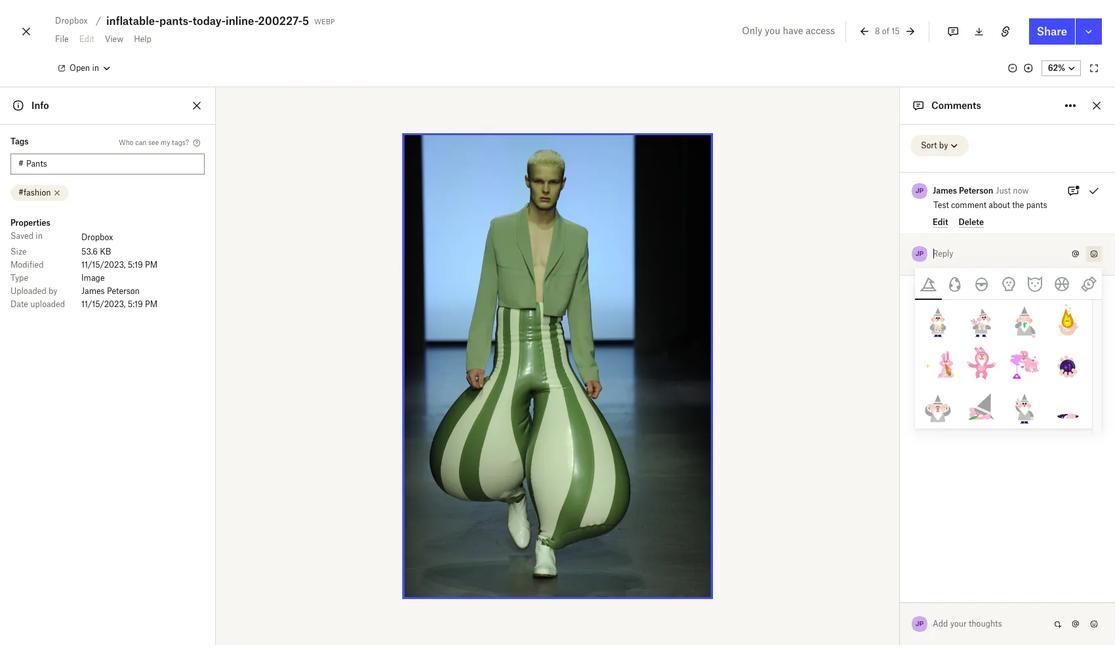 Task type: locate. For each thing, give the bounding box(es) containing it.
copy link button for microsoft_pride_21_neutrois.jpg
[[1029, 436, 1078, 451]]

james down image
[[81, 286, 105, 296]]

all
[[859, 621, 869, 631]]

pm
[[145, 260, 158, 270], [145, 299, 158, 309]]

row containing saved in
[[10, 230, 205, 245]]

uploaded down microsoft_pride_21_intersex.jpg at the bottom
[[867, 524, 897, 532]]

5:19 for james peterson
[[128, 299, 143, 309]]

james up test
[[933, 186, 957, 196]]

size
[[10, 247, 27, 257]]

date uploaded
[[10, 299, 65, 309]]

5 row from the top
[[10, 285, 205, 298]]

to inside the microsoft_pride_21_pride_flag.jpg uploaded to
[[899, 486, 905, 493]]

peterson
[[959, 186, 994, 196], [107, 286, 140, 296]]

1 vertical spatial peterson
[[107, 286, 140, 296]]

0 vertical spatial 11/15/2023, 5:19 pm
[[81, 260, 158, 270]]

2 microsoft_pride from the top
[[907, 408, 956, 416]]

0 vertical spatial james
[[933, 186, 957, 196]]

james inside row
[[81, 286, 105, 296]]

uploaded inside microsoft_pride_21_neutrois.jpg uploaded to microsoft_pride
[[867, 447, 897, 455]]

4 row from the top
[[10, 272, 205, 285]]

2 11/15/2023, from the top
[[81, 299, 126, 309]]

1 horizontal spatial uploaded
[[942, 621, 976, 631]]

row down james peterson
[[10, 298, 205, 311]]

1 pm from the top
[[145, 260, 158, 270]]

11/15/2023, 5:19 pm down james peterson
[[81, 299, 158, 309]]

uploaded for microsoft_pride_21_bisexual.jpg
[[867, 408, 897, 416]]

uploaded down microsoft_pride_21_pansexual.jpg
[[867, 563, 897, 571]]

to inside microsoft_pride_21_neutrois.jpg uploaded to microsoft_pride
[[899, 447, 905, 455]]

uploaded down microsoft_pride_21_pride_flag.jpg
[[867, 486, 897, 493]]

uploaded inside the microsoft_pride_21_pride_flag.jpg uploaded to
[[867, 486, 897, 493]]

table
[[10, 230, 205, 311]]

to inside microsoft_pride_21_pansexual.jpg uploaded to
[[899, 563, 905, 571]]

5:19 up james peterson
[[128, 260, 143, 270]]

0 horizontal spatial uploaded
[[30, 299, 65, 309]]

row containing uploaded by
[[10, 285, 205, 298]]

row up kb
[[10, 230, 205, 245]]

copy link
[[1035, 361, 1072, 371], [1035, 400, 1072, 409], [1035, 438, 1072, 448], [1035, 593, 1072, 603]]

microsoft_pride_21_bisexual.jpg
[[841, 393, 963, 403]]

uploaded
[[30, 299, 65, 309], [942, 621, 976, 631]]

copy up wizard tipping his hat image
[[1035, 361, 1056, 371]]

add
[[933, 619, 948, 629]]

row
[[10, 230, 205, 245], [10, 245, 205, 259], [10, 259, 205, 272], [10, 272, 205, 285], [10, 285, 205, 298], [10, 298, 205, 311]]

uploaded inside row
[[30, 299, 65, 309]]

5:19
[[128, 260, 143, 270], [128, 299, 143, 309]]

1 link from the top
[[1057, 361, 1072, 371]]

1 vertical spatial 11/15/2023,
[[81, 299, 126, 309]]

uploaded
[[10, 286, 46, 296], [867, 369, 897, 377], [867, 408, 897, 416], [867, 447, 897, 455], [867, 486, 897, 493], [867, 524, 897, 532], [867, 563, 897, 571]]

6 row from the top
[[10, 298, 205, 311]]

2 to from the top
[[899, 408, 905, 416]]

row down the dropbox link
[[10, 245, 205, 259]]

my
[[161, 138, 170, 146]]

uploaded for microsoft_pride_21_demisexual.jpg
[[867, 369, 897, 377]]

1 horizontal spatial peterson
[[959, 186, 994, 196]]

2 copy link button from the top
[[1029, 397, 1078, 413]]

5:19 down james peterson
[[128, 299, 143, 309]]

share button
[[1029, 18, 1075, 45]]

uploaded inside microsoft_pride_21_demisexual.jpg uploaded to microsoft_pride
[[867, 369, 897, 377]]

11/15/2023, 5:19 pm down kb
[[81, 260, 158, 270]]

your
[[951, 619, 967, 629]]

microsoft_pride link
[[907, 367, 956, 379], [907, 406, 956, 418], [907, 445, 956, 457]]

row containing size
[[10, 245, 205, 259]]

microsoft_pride link down 'microsoft_pride_21_bisexual.jpg'
[[907, 406, 956, 418]]

to for microsoft_pride_21_intersex.jpg
[[899, 524, 905, 532]]

test comment about the pants
[[934, 200, 1048, 210]]

add your thoughts
[[933, 619, 1002, 629]]

to for microsoft_pride_21_pansexual.jpg
[[899, 563, 905, 571]]

microsoft_pride link down microsoft_pride_21_demisexual.jpg
[[907, 367, 956, 379]]

11/15/2023, down kb
[[81, 260, 126, 270]]

1 vertical spatial james
[[81, 286, 105, 296]]

uploaded down microsoft_pride_21_demisexual.jpg
[[867, 369, 897, 377]]

james
[[933, 186, 957, 196], [81, 286, 105, 296]]

1 vertical spatial pm
[[145, 299, 158, 309]]

uploaded down 'microsoft_pride_21_bisexual.jpg'
[[867, 408, 897, 416]]

in
[[36, 231, 43, 241]]

microsoft_pride down 'microsoft_pride_21_bisexual.jpg'
[[907, 408, 956, 416]]

1 vertical spatial 11/15/2023, 5:19 pm
[[81, 299, 158, 309]]

microsoft_pride
[[907, 369, 956, 377], [907, 408, 956, 416], [907, 447, 956, 455]]

0 vertical spatial pm
[[145, 260, 158, 270]]

1 vertical spatial uploaded
[[942, 621, 976, 631]]

to down microsoft_pride_21_neutrois.jpg
[[899, 447, 905, 455]]

3 microsoft_pride from the top
[[907, 447, 956, 455]]

copy link for microsoft_pride_21_bisexual.jpg
[[1035, 400, 1072, 409]]

james peterson just now
[[933, 186, 1029, 196]]

peterson inside row
[[107, 286, 140, 296]]

1 11/15/2023, from the top
[[81, 260, 126, 270]]

row down image
[[10, 285, 205, 298]]

close right sidebar image
[[1089, 98, 1105, 114]]

3 link from the top
[[1057, 438, 1072, 448]]

upload
[[859, 610, 891, 621]]

1 vertical spatial microsoft_pride
[[907, 408, 956, 416]]

just
[[996, 186, 1011, 196]]

to for microsoft_pride_21_bisexual.jpg
[[899, 408, 905, 416]]

2 vertical spatial microsoft_pride
[[907, 447, 956, 455]]

to down microsoft_pride_21_demisexual.jpg
[[899, 369, 905, 377]]

11/15/2023, for kb
[[81, 260, 126, 270]]

you
[[765, 25, 781, 36]]

microsoft_pride down microsoft_pride_21_demisexual.jpg
[[907, 369, 956, 377]]

to
[[899, 369, 905, 377], [899, 408, 905, 416], [899, 447, 905, 455], [899, 486, 905, 493], [899, 524, 905, 532], [899, 563, 905, 571]]

0 horizontal spatial james
[[81, 286, 105, 296]]

microsoft_pride inside microsoft_pride_21_demisexual.jpg uploaded to microsoft_pride
[[907, 369, 956, 377]]

row down kb
[[10, 259, 205, 272]]

0 vertical spatial uploaded
[[30, 299, 65, 309]]

1 copy from the top
[[1035, 361, 1056, 371]]

1 horizontal spatial james
[[933, 186, 957, 196]]

1 row from the top
[[10, 230, 205, 245]]

microsoft_pride_21_neutrois.jpg uploaded to microsoft_pride
[[841, 432, 964, 455]]

comments
[[932, 100, 982, 111]]

4 copy from the top
[[1035, 593, 1056, 603]]

peterson for james peterson just now
[[959, 186, 994, 196]]

james peterson
[[81, 286, 140, 296]]

to for microsoft_pride_21_demisexual.jpg
[[899, 369, 905, 377]]

wizard and rabbit fist bump image
[[920, 346, 957, 383]]

3 row from the top
[[10, 259, 205, 272]]

copy link button
[[1029, 358, 1078, 374], [1029, 397, 1078, 413], [1029, 436, 1078, 451], [1029, 591, 1078, 606]]

who
[[119, 138, 134, 146]]

1 microsoft_pride from the top
[[907, 369, 956, 377]]

2 microsoft_pride link from the top
[[907, 406, 956, 418]]

4 copy link from the top
[[1035, 593, 1072, 603]]

sports image
[[1055, 277, 1070, 291]]

basic image
[[1081, 276, 1097, 292]]

2 11/15/2023, 5:19 pm from the top
[[81, 299, 158, 309]]

tab list
[[915, 268, 1102, 300]]

kb
[[100, 247, 111, 257]]

copy down wizard tipping his hat image
[[1035, 438, 1056, 448]]

2 link from the top
[[1057, 400, 1072, 409]]

to down microsoft_pride_21_pansexual.jpg
[[899, 563, 905, 571]]

2 copy link from the top
[[1035, 400, 1072, 409]]

2 copy from the top
[[1035, 400, 1056, 409]]

uploaded by
[[10, 286, 57, 296]]

uploaded down type
[[10, 286, 46, 296]]

microsoft_pride down microsoft_pride_21_neutrois.jpg
[[907, 447, 956, 455]]

3 copy link button from the top
[[1029, 436, 1078, 451]]

peterson down kb
[[107, 286, 140, 296]]

to inside microsoft_pride_21_intersex.jpg uploaded to
[[899, 524, 905, 532]]

copy link button for microsoft_pride_21_bisexual.jpg
[[1029, 397, 1078, 413]]

row containing date uploaded
[[10, 298, 205, 311]]

1 to from the top
[[899, 369, 905, 377]]

microsoft_pride link down microsoft_pride_21_neutrois.jpg
[[907, 445, 956, 457]]

uploaded inside microsoft_pride_21_pansexual.jpg uploaded to
[[867, 563, 897, 571]]

2 row from the top
[[10, 245, 205, 259]]

0 horizontal spatial peterson
[[107, 286, 140, 296]]

1 5:19 from the top
[[128, 260, 143, 270]]

wizard with slick moves image
[[963, 303, 1000, 340]]

about
[[989, 200, 1010, 210]]

53.6 kb
[[81, 247, 111, 257]]

5 to from the top
[[899, 524, 905, 532]]

6 to from the top
[[899, 563, 905, 571]]

to down microsoft_pride_21_pride_flag.jpg
[[899, 486, 905, 493]]

copy
[[1035, 361, 1056, 371], [1035, 400, 1056, 409], [1035, 438, 1056, 448], [1035, 593, 1056, 603]]

uploaded inside microsoft_pride_21_intersex.jpg uploaded to
[[867, 524, 897, 532]]

3 copy from the top
[[1035, 438, 1056, 448]]

1 vertical spatial 5:19
[[128, 299, 143, 309]]

microsoft_pride inside microsoft_pride_21_bisexual.jpg uploaded to microsoft_pride
[[907, 408, 956, 416]]

pants-
[[159, 14, 193, 28]]

to down 'microsoft_pride_21_bisexual.jpg'
[[899, 408, 905, 416]]

microsoft_pride inside microsoft_pride_21_neutrois.jpg uploaded to microsoft_pride
[[907, 447, 956, 455]]

2 vertical spatial microsoft_pride link
[[907, 445, 956, 457]]

link
[[1057, 361, 1072, 371], [1057, 400, 1072, 409], [1057, 438, 1072, 448], [1057, 593, 1072, 603]]

3 copy link from the top
[[1035, 438, 1072, 448]]

wizard image
[[921, 277, 937, 291]]

row containing type
[[10, 272, 205, 285]]

8
[[875, 26, 880, 36]]

1 copy link button from the top
[[1029, 358, 1078, 374]]

add your thoughts image
[[934, 617, 1039, 631]]

0 vertical spatial microsoft_pride
[[907, 369, 956, 377]]

3 microsoft_pride link from the top
[[907, 445, 956, 457]]

cat image
[[1028, 276, 1043, 292]]

copy up add your thoughts text box
[[1035, 593, 1056, 603]]

3 to from the top
[[899, 447, 905, 455]]

uploaded down microsoft_pride_21_neutrois.jpg
[[867, 447, 897, 455]]

to inside microsoft_pride_21_demisexual.jpg uploaded to microsoft_pride
[[899, 369, 905, 377]]

1 11/15/2023, 5:19 pm from the top
[[81, 260, 158, 270]]

to down microsoft_pride_21_intersex.jpg at the bottom
[[899, 524, 905, 532]]

15
[[892, 26, 900, 36]]

1 copy link from the top
[[1035, 361, 1072, 371]]

have
[[783, 25, 804, 36]]

microsoft_pride link for microsoft_pride_21_bisexual.jpg
[[907, 406, 956, 418]]

11/15/2023, down james peterson
[[81, 299, 126, 309]]

wizard making faces image
[[1007, 303, 1043, 340]]

0 vertical spatial 11/15/2023,
[[81, 260, 126, 270]]

uploaded for microsoft_pride_21_pansexual.jpg
[[867, 563, 897, 571]]

items
[[871, 621, 892, 631]]

copy down "rabbit in love" "image"
[[1035, 400, 1056, 409]]

peterson up comment at the right top of page
[[959, 186, 994, 196]]

tags
[[10, 136, 29, 146]]

date
[[10, 299, 28, 309]]

successful!
[[893, 610, 944, 621]]

microsoft_pride link for microsoft_pride_21_demisexual.jpg
[[907, 367, 956, 379]]

11/15/2023, 5:19 pm for peterson
[[81, 299, 158, 309]]

1 microsoft_pride link from the top
[[907, 367, 956, 379]]

reply image
[[934, 247, 1058, 261]]

row up james peterson
[[10, 272, 205, 285]]

share
[[1037, 25, 1068, 38]]

eyeball image
[[976, 277, 989, 291]]

0 vertical spatial peterson
[[959, 186, 994, 196]]

11/15/2023, 5:19 pm
[[81, 260, 158, 270], [81, 299, 158, 309]]

0 vertical spatial 5:19
[[128, 260, 143, 270]]

2 5:19 from the top
[[128, 299, 143, 309]]

11/15/2023,
[[81, 260, 126, 270], [81, 299, 126, 309]]

rabbit in love image
[[1007, 346, 1043, 383]]

1 vertical spatial microsoft_pride link
[[907, 406, 956, 418]]

4 to from the top
[[899, 486, 905, 493]]

to inside microsoft_pride_21_bisexual.jpg uploaded to microsoft_pride
[[899, 408, 905, 416]]

link for microsoft_pride_21_demisexual.jpg
[[1057, 361, 1072, 371]]

inflatable-
[[106, 14, 159, 28]]

0 vertical spatial microsoft_pride link
[[907, 367, 956, 379]]

uploaded inside microsoft_pride_21_bisexual.jpg uploaded to microsoft_pride
[[867, 408, 897, 416]]

who can see my tags? image
[[192, 138, 202, 148]]

saved
[[10, 231, 34, 241]]

today-
[[193, 14, 226, 28]]

2 pm from the top
[[145, 299, 158, 309]]

pm for peterson
[[145, 299, 158, 309]]



Task type: describe. For each thing, give the bounding box(es) containing it.
microsoft_pride_21_intersex.jpg
[[841, 509, 962, 519]]

microsoft_pride_21_pride_flag.jpg
[[841, 470, 970, 480]]

microsoft_pride_21_demisexual.jpg uploaded to microsoft_pride
[[841, 354, 976, 377]]

james for james peterson just now
[[933, 186, 957, 196]]

wizard tipping his hat image
[[1007, 390, 1043, 427]]

Add your thoughts text field
[[934, 614, 1050, 635]]

modified
[[10, 260, 44, 270]]

microsoft_pride_21_intersex.jpg uploaded to
[[841, 509, 962, 532]]

table containing saved in
[[10, 230, 205, 311]]

close left sidebar image
[[189, 98, 205, 114]]

uploaded for microsoft_pride_21_intersex.jpg
[[867, 524, 897, 532]]

microsoft_pride_21_lesbian.jpg
[[841, 587, 961, 596]]

copy for microsoft_pride_21_bisexual.jpg
[[1035, 400, 1056, 409]]

hand making fire image
[[1050, 303, 1087, 340]]

5:19 for 53.6 kb
[[128, 260, 143, 270]]

only
[[742, 25, 763, 36]]

dropbox link
[[81, 231, 113, 244]]

wizard making a rainbow image
[[920, 303, 957, 340]]

5
[[303, 14, 309, 28]]

pants
[[1027, 200, 1048, 210]]

4 copy link button from the top
[[1029, 591, 1078, 606]]

copy link button for microsoft_pride_21_demisexual.jpg
[[1029, 358, 1078, 374]]

uploaded inside row
[[10, 286, 46, 296]]

peterson for james peterson
[[107, 286, 140, 296]]

saved in
[[10, 231, 43, 241]]

microsoft_pride for microsoft_pride_21_neutrois.jpg
[[907, 447, 956, 455]]

microsoft_pride_21_neutrois.jpg
[[841, 432, 964, 442]]

upload successful! all items successfully uploaded
[[859, 610, 976, 631]]

close image
[[18, 21, 34, 42]]

wizard jumping for joy image
[[963, 346, 1000, 383]]

plus 1 crystal ball image
[[1050, 346, 1087, 383]]

test
[[934, 200, 949, 210]]

microsoft_pride_21_demisexual.jpg
[[841, 354, 976, 364]]

11/15/2023, 5:19 pm for kb
[[81, 260, 158, 270]]

4 link from the top
[[1057, 593, 1072, 603]]

wizard thumbs up image
[[1050, 390, 1087, 427]]

webp
[[314, 15, 335, 26]]

access
[[806, 25, 835, 36]]

upload successful! alert
[[809, 310, 1099, 645]]

dinosaur image
[[950, 277, 961, 292]]

tags?
[[172, 138, 189, 146]]

can
[[135, 138, 147, 146]]

inline-
[[226, 14, 258, 28]]

microsoft_pride_21_bisexual.jpg uploaded to microsoft_pride
[[841, 393, 963, 416]]

uploaded for microsoft_pride_21_pride_flag.jpg
[[867, 486, 897, 493]]

8 of 15
[[875, 26, 900, 36]]

microsoft_pride_21_pride_flag.jpg uploaded to
[[841, 470, 970, 493]]

the
[[1013, 200, 1025, 210]]

by
[[49, 286, 57, 296]]

to for microsoft_pride_21_neutrois.jpg
[[899, 447, 905, 455]]

rabbit peeking out from hat image
[[963, 390, 1000, 427]]

copy for microsoft_pride_21_demisexual.jpg
[[1035, 361, 1056, 371]]

image
[[81, 273, 105, 283]]

microsoft_pride for microsoft_pride_21_bisexual.jpg
[[907, 408, 956, 416]]

successfully
[[894, 621, 940, 631]]

uploaded inside upload successful! all items successfully uploaded
[[942, 621, 976, 631]]

copy for microsoft_pride_21_neutrois.jpg
[[1035, 438, 1056, 448]]

copy link for microsoft_pride_21_neutrois.jpg
[[1035, 438, 1072, 448]]

/ inflatable-pants-today-inline-200227-5 webp
[[96, 14, 335, 28]]

200227-
[[258, 14, 303, 28]]

only you have access
[[742, 25, 835, 36]]

comment
[[952, 200, 987, 210]]

dropbox
[[81, 232, 113, 242]]

see
[[148, 138, 159, 146]]

53.6
[[81, 247, 98, 257]]

james for james peterson
[[81, 286, 105, 296]]

to for microsoft_pride_21_pride_flag.jpg
[[899, 486, 905, 493]]

microsoft_pride link for microsoft_pride_21_neutrois.jpg
[[907, 445, 956, 457]]

#fashion button
[[10, 185, 69, 201]]

#
[[18, 159, 24, 169]]

grim reaper image
[[1002, 277, 1015, 291]]

11/15/2023, for peterson
[[81, 299, 126, 309]]

who can see my tags?
[[119, 138, 189, 146]]

thoughts
[[969, 619, 1002, 629]]

of
[[882, 26, 890, 36]]

microsoft_pride_21_pansexual.jpg
[[841, 548, 970, 558]]

type
[[10, 273, 28, 283]]

pm for kb
[[145, 260, 158, 270]]

copy link for microsoft_pride_21_demisexual.jpg
[[1035, 361, 1072, 371]]

row containing modified
[[10, 259, 205, 272]]

now
[[1013, 186, 1029, 196]]

#fashion
[[18, 188, 51, 198]]

Reply text field
[[934, 243, 1068, 264]]

uploaded for microsoft_pride_21_neutrois.jpg
[[867, 447, 897, 455]]

mind-blown wizard image
[[920, 390, 957, 427]]

reply
[[933, 249, 954, 259]]

microsoft_pride for microsoft_pride_21_demisexual.jpg
[[907, 369, 956, 377]]

link for microsoft_pride_21_bisexual.jpg
[[1057, 400, 1072, 409]]

info
[[31, 100, 49, 111]]

microsoft_pride_21_pansexual.jpg uploaded to
[[841, 548, 970, 571]]

/
[[96, 15, 101, 26]]

properties
[[10, 218, 50, 228]]

link for microsoft_pride_21_neutrois.jpg
[[1057, 438, 1072, 448]]



Task type: vqa. For each thing, say whether or not it's contained in the screenshot.


